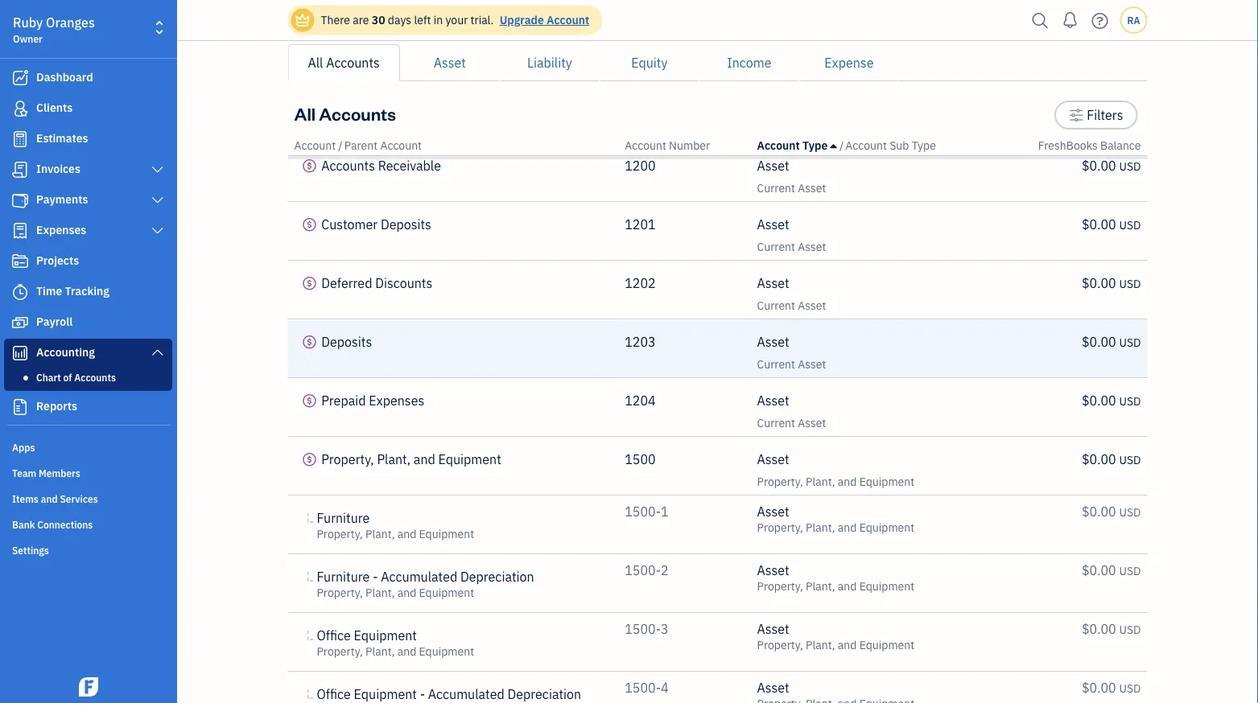 Task type: locate. For each thing, give the bounding box(es) containing it.
1500- for 4
[[625, 680, 661, 697]]

4 usd from the top
[[1119, 218, 1141, 233]]

account up 1200
[[625, 138, 666, 153]]

2 usd from the top
[[1119, 94, 1141, 109]]

plant,
[[377, 451, 411, 468], [806, 475, 835, 489], [806, 520, 835, 535], [365, 527, 395, 542], [806, 579, 835, 594], [365, 586, 395, 601], [806, 638, 835, 653], [365, 644, 395, 659]]

furniture inside furniture - accumulated depreciation property, plant, and equipment
[[317, 569, 370, 586]]

1 vertical spatial deposits
[[321, 334, 372, 351]]

5 $0.00 from the top
[[1082, 392, 1116, 409]]

2 asset property, plant, and equipment from the top
[[757, 504, 915, 535]]

0 vertical spatial -
[[373, 569, 378, 586]]

1 horizontal spatial -
[[420, 686, 425, 703]]

0 horizontal spatial /
[[338, 138, 343, 153]]

bank inside bank connections link
[[12, 518, 35, 531]]

1 vertical spatial furniture
[[317, 569, 370, 586]]

asset inside asset cash & bank
[[757, 40, 789, 57]]

1 1500- from the top
[[625, 504, 661, 520]]

asset current asset for 1200
[[757, 157, 826, 196]]

notifications image
[[1057, 4, 1083, 36]]

0 vertical spatial −$60.00 usd
[[1066, 40, 1141, 57]]

chevron large down image inside invoices link
[[150, 163, 165, 176]]

all accounts up account / parent account
[[294, 102, 396, 125]]

1 vertical spatial -
[[420, 686, 425, 703]]

apps link
[[4, 435, 172, 459]]

bank right &
[[795, 63, 821, 78]]

chart of accounts
[[36, 371, 116, 384]]

/ left parent in the left of the page
[[338, 138, 343, 153]]

3 asset property, plant, and equipment from the top
[[757, 562, 915, 594]]

office
[[317, 627, 351, 644], [317, 686, 351, 703]]

1 chevron large down image from the top
[[150, 163, 165, 176]]

asset property, plant, and equipment for 1
[[757, 504, 915, 535]]

3 $0.00 from the top
[[1082, 275, 1116, 292]]

1 −$60.00 from the top
[[1066, 40, 1116, 57]]

type right sub
[[912, 138, 936, 153]]

type
[[803, 138, 828, 153], [912, 138, 936, 153]]

1 asset current asset from the top
[[757, 157, 826, 196]]

equipment
[[438, 451, 501, 468], [859, 475, 915, 489], [859, 520, 915, 535], [419, 527, 474, 542], [859, 579, 915, 594], [419, 586, 474, 601], [354, 627, 417, 644], [859, 638, 915, 653], [419, 644, 474, 659], [354, 686, 417, 703]]

type left caretup icon
[[803, 138, 828, 153]]

asset
[[757, 40, 789, 57], [434, 54, 466, 71], [757, 157, 789, 174], [798, 181, 826, 196], [757, 216, 789, 233], [798, 239, 826, 254], [757, 275, 789, 292], [798, 298, 826, 313], [757, 334, 789, 351], [798, 357, 826, 372], [757, 392, 789, 409], [798, 416, 826, 431], [757, 451, 789, 468], [757, 504, 789, 520], [757, 562, 789, 579], [757, 621, 789, 638], [757, 680, 789, 697]]

1500- for 3
[[625, 621, 661, 638]]

deposits down deferred on the left top of page
[[321, 334, 372, 351]]

1 usd from the top
[[1119, 41, 1141, 56]]

timer image
[[10, 284, 30, 300]]

ra button
[[1120, 6, 1147, 34]]

2 asset current asset from the top
[[757, 216, 826, 254]]

12 usd from the top
[[1119, 681, 1141, 696]]

4 1500- from the top
[[625, 680, 661, 697]]

chevron large down image up chevron large down icon
[[150, 163, 165, 176]]

payments
[[36, 192, 88, 207]]

office equipment - accumulated depreciation
[[317, 686, 581, 703]]

1
[[661, 504, 669, 520]]

usd for 1000
[[1119, 41, 1141, 56]]

accounts up account / parent account
[[319, 102, 396, 125]]

ra
[[1127, 14, 1140, 27]]

chevron large down image up chart of accounts link
[[150, 346, 165, 359]]

−$60.00 up the freshbooks balance
[[1066, 92, 1116, 109]]

2 $0.00 usd from the top
[[1082, 216, 1141, 233]]

chevron large down image
[[150, 163, 165, 176], [150, 225, 165, 237], [150, 346, 165, 359]]

2 furniture from the top
[[317, 569, 370, 586]]

0 horizontal spatial type
[[803, 138, 828, 153]]

account left caretup icon
[[757, 138, 800, 153]]

account
[[547, 12, 589, 27], [294, 138, 336, 153], [380, 138, 422, 153], [625, 138, 666, 153], [757, 138, 800, 153], [845, 138, 887, 153]]

accounts down accounting link
[[74, 371, 116, 384]]

4 $0.00 usd from the top
[[1082, 334, 1141, 351]]

0 vertical spatial all accounts
[[308, 54, 380, 71]]

0 vertical spatial furniture
[[317, 510, 370, 527]]

11 usd from the top
[[1119, 623, 1141, 638]]

income button
[[699, 44, 799, 81]]

asset property, plant, and equipment
[[757, 451, 915, 489], [757, 504, 915, 535], [757, 562, 915, 594], [757, 621, 915, 653]]

plant, inside furniture property, plant, and equipment
[[365, 527, 395, 542]]

$0.00 usd
[[1082, 157, 1141, 174], [1082, 216, 1141, 233], [1082, 275, 1141, 292], [1082, 334, 1141, 351], [1082, 392, 1141, 409], [1082, 451, 1141, 468], [1082, 504, 1141, 520], [1082, 562, 1141, 579], [1082, 621, 1141, 638], [1082, 680, 1141, 697]]

4 asset property, plant, and equipment from the top
[[757, 621, 915, 653]]

plant, inside office equipment property, plant, and equipment
[[365, 644, 395, 659]]

1500-2
[[625, 562, 669, 579]]

10 $0.00 from the top
[[1082, 680, 1116, 697]]

8 $0.00 usd from the top
[[1082, 562, 1141, 579]]

time
[[36, 284, 62, 299]]

6 usd from the top
[[1119, 335, 1141, 350]]

3 current from the top
[[757, 298, 795, 313]]

cash
[[321, 40, 350, 57], [757, 63, 782, 78], [350, 99, 378, 116], [317, 116, 342, 130]]

accounts down are
[[326, 54, 380, 71]]

- down office equipment property, plant, and equipment at the bottom
[[420, 686, 425, 703]]

freshbooks
[[1038, 138, 1098, 153]]

accumulated
[[381, 569, 457, 586], [428, 686, 504, 703]]

&
[[785, 63, 793, 78]]

4 asset current asset from the top
[[757, 334, 826, 372]]

usd for 1202
[[1119, 277, 1141, 291]]

6 $0.00 usd from the top
[[1082, 451, 1141, 468]]

1500- up 1500-3
[[625, 562, 661, 579]]

−$60.00 usd down go to help 'image'
[[1066, 40, 1141, 57]]

2 chevron large down image from the top
[[150, 225, 165, 237]]

- down furniture property, plant, and equipment
[[373, 569, 378, 586]]

1200
[[625, 157, 656, 174]]

−$60.00 usd
[[1066, 40, 1141, 57], [1066, 92, 1141, 109]]

main element
[[0, 0, 217, 704]]

sub
[[890, 138, 909, 153]]

0 horizontal spatial -
[[373, 569, 378, 586]]

1 horizontal spatial type
[[912, 138, 936, 153]]

$0.00 usd for 1204
[[1082, 392, 1141, 409]]

0 horizontal spatial expenses
[[36, 223, 86, 237]]

1 vertical spatial bank
[[12, 518, 35, 531]]

$0.00 for 1203
[[1082, 334, 1116, 351]]

office for office equipment property, plant, and equipment
[[317, 627, 351, 644]]

chevron large down image for invoices
[[150, 163, 165, 176]]

account for account sub type
[[845, 138, 887, 153]]

account number
[[625, 138, 710, 153]]

expenses inside main element
[[36, 223, 86, 237]]

0 vertical spatial all
[[308, 54, 323, 71]]

reports link
[[4, 393, 172, 422]]

2 −$60.00 from the top
[[1066, 92, 1116, 109]]

all left petty
[[294, 102, 316, 125]]

of
[[63, 371, 72, 384]]

asset current asset for 1203
[[757, 334, 826, 372]]

9 $0.00 usd from the top
[[1082, 621, 1141, 638]]

1 $0.00 usd from the top
[[1082, 157, 1141, 174]]

4 current from the top
[[757, 357, 795, 372]]

1500-
[[625, 504, 661, 520], [625, 562, 661, 579], [625, 621, 661, 638], [625, 680, 661, 697]]

0 vertical spatial bank
[[795, 63, 821, 78]]

1 asset property, plant, and equipment from the top
[[757, 451, 915, 489]]

invoices
[[36, 161, 80, 176]]

current for 1204
[[757, 416, 795, 431]]

1203
[[625, 334, 656, 351]]

2 / from the left
[[840, 138, 844, 153]]

1 vertical spatial −$60.00
[[1066, 92, 1116, 109]]

freshbooks image
[[76, 678, 101, 697]]

current
[[757, 181, 795, 196], [757, 239, 795, 254], [757, 298, 795, 313], [757, 357, 795, 372], [757, 416, 795, 431]]

2 vertical spatial chevron large down image
[[150, 346, 165, 359]]

estimates
[[36, 131, 88, 146]]

2 current from the top
[[757, 239, 795, 254]]

0 vertical spatial office
[[317, 627, 351, 644]]

0 vertical spatial −$60.00
[[1066, 40, 1116, 57]]

1 vertical spatial −$60.00 usd
[[1066, 92, 1141, 109]]

1 vertical spatial office
[[317, 686, 351, 703]]

$0.00
[[1082, 157, 1116, 174], [1082, 216, 1116, 233], [1082, 275, 1116, 292], [1082, 334, 1116, 351], [1082, 392, 1116, 409], [1082, 451, 1116, 468], [1082, 504, 1116, 520], [1082, 562, 1116, 579], [1082, 621, 1116, 638], [1082, 680, 1116, 697]]

client image
[[10, 101, 30, 117]]

7 $0.00 usd from the top
[[1082, 504, 1141, 520]]

account up receivable
[[380, 138, 422, 153]]

−$60.00 usd up the freshbooks balance
[[1066, 92, 1141, 109]]

2 $0.00 from the top
[[1082, 216, 1116, 233]]

account right caretup icon
[[845, 138, 887, 153]]

chevron large down image down chevron large down icon
[[150, 225, 165, 237]]

asset current asset for 1201
[[757, 216, 826, 254]]

chevron large down image inside accounting link
[[150, 346, 165, 359]]

10 $0.00 usd from the top
[[1082, 680, 1141, 697]]

team
[[12, 467, 36, 480]]

account sub type
[[845, 138, 936, 153]]

equity
[[631, 54, 668, 71]]

9 usd from the top
[[1119, 505, 1141, 520]]

furniture for -
[[317, 569, 370, 586]]

team members link
[[4, 460, 172, 485]]

0 horizontal spatial bank
[[12, 518, 35, 531]]

3 $0.00 usd from the top
[[1082, 275, 1141, 292]]

all accounts down the there at the left
[[308, 54, 380, 71]]

1 horizontal spatial /
[[840, 138, 844, 153]]

$0.00 for 1500-2
[[1082, 562, 1116, 579]]

0 vertical spatial depreciation
[[460, 569, 534, 586]]

connections
[[37, 518, 93, 531]]

expenses down payments
[[36, 223, 86, 237]]

deposits right "customer"
[[381, 216, 431, 233]]

1 vertical spatial all accounts
[[294, 102, 396, 125]]

1500- down 1500-3
[[625, 680, 661, 697]]

deposits
[[381, 216, 431, 233], [321, 334, 372, 351]]

1 vertical spatial chevron large down image
[[150, 225, 165, 237]]

account right upgrade
[[547, 12, 589, 27]]

payment image
[[10, 192, 30, 208]]

2 1500- from the top
[[625, 562, 661, 579]]

1 horizontal spatial expenses
[[369, 392, 424, 409]]

trial.
[[471, 12, 494, 27]]

payroll
[[36, 314, 73, 329]]

expenses
[[36, 223, 86, 237], [369, 392, 424, 409]]

7 $0.00 from the top
[[1082, 504, 1116, 520]]

estimate image
[[10, 131, 30, 147]]

current for 1202
[[757, 298, 795, 313]]

5 usd from the top
[[1119, 277, 1141, 291]]

9 $0.00 from the top
[[1082, 621, 1116, 638]]

bank
[[795, 63, 821, 78], [12, 518, 35, 531]]

account for account number
[[625, 138, 666, 153]]

3 1500- from the top
[[625, 621, 661, 638]]

/ right caretup icon
[[840, 138, 844, 153]]

−$60.00 down go to help 'image'
[[1066, 40, 1116, 57]]

$0.00 usd for 1500-3
[[1082, 621, 1141, 638]]

settings
[[12, 544, 49, 557]]

3 asset current asset from the top
[[757, 275, 826, 313]]

all
[[308, 54, 323, 71], [294, 102, 316, 125]]

projects link
[[4, 247, 172, 276]]

1 vertical spatial all
[[294, 102, 316, 125]]

$0.00 for 1500-3
[[1082, 621, 1116, 638]]

bank down items
[[12, 518, 35, 531]]

1 office from the top
[[317, 627, 351, 644]]

$0.00 for 1500
[[1082, 451, 1116, 468]]

furniture inside furniture property, plant, and equipment
[[317, 510, 370, 527]]

payroll link
[[4, 308, 172, 337]]

deferred
[[321, 275, 372, 292]]

/
[[338, 138, 343, 153], [840, 138, 844, 153]]

5 current from the top
[[757, 416, 795, 431]]

accounts receivable
[[321, 157, 441, 174]]

accounts down account / parent account
[[321, 157, 375, 174]]

prepaid expenses
[[321, 392, 424, 409]]

1500-3
[[625, 621, 669, 638]]

and inside office equipment property, plant, and equipment
[[397, 644, 416, 659]]

and inside furniture property, plant, and equipment
[[397, 527, 416, 542]]

office inside office equipment property, plant, and equipment
[[317, 627, 351, 644]]

usd for 1201
[[1119, 218, 1141, 233]]

upgrade
[[500, 12, 544, 27]]

0 vertical spatial deposits
[[381, 216, 431, 233]]

1500- down 1500
[[625, 504, 661, 520]]

property,
[[321, 451, 374, 468], [757, 475, 803, 489], [757, 520, 803, 535], [317, 527, 363, 542], [757, 579, 803, 594], [317, 586, 363, 601], [757, 638, 803, 653], [317, 644, 363, 659]]

chevron large down image for expenses
[[150, 225, 165, 237]]

4 $0.00 from the top
[[1082, 334, 1116, 351]]

-
[[373, 569, 378, 586], [420, 686, 425, 703]]

asset current asset for 1204
[[757, 392, 826, 431]]

8 usd from the top
[[1119, 453, 1141, 468]]

account down petty
[[294, 138, 336, 153]]

1 vertical spatial accumulated
[[428, 686, 504, 703]]

asset inside button
[[434, 54, 466, 71]]

go to help image
[[1087, 8, 1113, 33]]

account for account type
[[757, 138, 800, 153]]

tracking
[[65, 284, 109, 299]]

7 usd from the top
[[1119, 394, 1141, 409]]

clients
[[36, 100, 73, 115]]

furniture
[[317, 510, 370, 527], [317, 569, 370, 586]]

accounts inside main element
[[74, 371, 116, 384]]

members
[[39, 467, 80, 480]]

office for office equipment - accumulated depreciation
[[317, 686, 351, 703]]

project image
[[10, 254, 30, 270]]

items
[[12, 493, 39, 506]]

and
[[414, 451, 435, 468], [838, 475, 857, 489], [41, 493, 58, 506], [838, 520, 857, 535], [397, 527, 416, 542], [838, 579, 857, 594], [397, 586, 416, 601], [838, 638, 857, 653], [397, 644, 416, 659]]

5 $0.00 usd from the top
[[1082, 392, 1141, 409]]

expenses right prepaid
[[369, 392, 424, 409]]

usd for 1203
[[1119, 335, 1141, 350]]

search image
[[1028, 8, 1053, 33]]

1500- down the "1500-2"
[[625, 621, 661, 638]]

petty cash cash
[[317, 99, 378, 130]]

$0.00 usd for 1202
[[1082, 275, 1141, 292]]

8 $0.00 from the top
[[1082, 562, 1116, 579]]

1 $0.00 from the top
[[1082, 157, 1116, 174]]

time tracking
[[36, 284, 109, 299]]

5 asset current asset from the top
[[757, 392, 826, 431]]

$0.00 for 1204
[[1082, 392, 1116, 409]]

2 office from the top
[[317, 686, 351, 703]]

0 vertical spatial expenses
[[36, 223, 86, 237]]

1 current from the top
[[757, 181, 795, 196]]

bank inside asset cash & bank
[[795, 63, 821, 78]]

0 horizontal spatial deposits
[[321, 334, 372, 351]]

0 vertical spatial chevron large down image
[[150, 163, 165, 176]]

there
[[321, 12, 350, 27]]

property, inside furniture property, plant, and equipment
[[317, 527, 363, 542]]

1 furniture from the top
[[317, 510, 370, 527]]

$0.00 for 1202
[[1082, 275, 1116, 292]]

cash left &
[[757, 63, 782, 78]]

3 usd from the top
[[1119, 159, 1141, 174]]

3 chevron large down image from the top
[[150, 346, 165, 359]]

all down crown icon
[[308, 54, 323, 71]]

1 horizontal spatial bank
[[795, 63, 821, 78]]

account / parent account
[[294, 138, 422, 153]]

10 usd from the top
[[1119, 564, 1141, 579]]

asset button
[[400, 44, 500, 81]]

0 vertical spatial accumulated
[[381, 569, 457, 586]]

6 $0.00 from the top
[[1082, 451, 1116, 468]]

accounting link
[[4, 339, 172, 368]]



Task type: describe. For each thing, give the bounding box(es) containing it.
usd for 1204
[[1119, 394, 1141, 409]]

are
[[353, 12, 369, 27]]

cash up account / parent account
[[317, 116, 342, 130]]

bank connections
[[12, 518, 93, 531]]

balance
[[1100, 138, 1141, 153]]

$0.00 for 1500-1
[[1082, 504, 1116, 520]]

dashboard image
[[10, 70, 30, 86]]

office equipment property, plant, and equipment
[[317, 627, 474, 659]]

furniture - accumulated depreciation property, plant, and equipment
[[317, 569, 534, 601]]

asset cash & bank
[[757, 40, 821, 78]]

- inside furniture - accumulated depreciation property, plant, and equipment
[[373, 569, 378, 586]]

liability button
[[500, 44, 600, 81]]

accounting
[[36, 345, 95, 360]]

asset property, plant, and equipment for 2
[[757, 562, 915, 594]]

customer
[[321, 216, 378, 233]]

parent
[[344, 138, 378, 153]]

account type button
[[757, 138, 837, 153]]

$0.00 for 1500-4
[[1082, 680, 1116, 697]]

1 vertical spatial expenses
[[369, 392, 424, 409]]

1500- for 1
[[625, 504, 661, 520]]

dashboard link
[[4, 64, 172, 93]]

services
[[60, 493, 98, 506]]

dashboard
[[36, 70, 93, 85]]

cash inside asset cash & bank
[[757, 63, 782, 78]]

invoices link
[[4, 155, 172, 184]]

usd for 1200
[[1119, 159, 1141, 174]]

time tracking link
[[4, 278, 172, 307]]

1 / from the left
[[338, 138, 343, 153]]

all accounts button
[[288, 44, 400, 81]]

1202
[[625, 275, 656, 292]]

$0.00 usd for 1200
[[1082, 157, 1141, 174]]

current for 1201
[[757, 239, 795, 254]]

$0.00 usd for 1500-2
[[1082, 562, 1141, 579]]

expense button
[[799, 44, 899, 81]]

1 type from the left
[[803, 138, 828, 153]]

3
[[661, 621, 669, 638]]

usd for 1500-1
[[1119, 505, 1141, 520]]

all inside button
[[308, 54, 323, 71]]

1500-1
[[625, 504, 669, 520]]

account type
[[757, 138, 828, 153]]

cash right petty
[[350, 99, 378, 116]]

receivable
[[378, 157, 441, 174]]

4
[[661, 680, 669, 697]]

$0.00 usd for 1500-1
[[1082, 504, 1141, 520]]

report image
[[10, 399, 30, 415]]

current for 1200
[[757, 181, 795, 196]]

accumulated inside furniture - accumulated depreciation property, plant, and equipment
[[381, 569, 457, 586]]

expenses link
[[4, 217, 172, 246]]

property, inside furniture - accumulated depreciation property, plant, and equipment
[[317, 586, 363, 601]]

reports
[[36, 399, 77, 414]]

furniture property, plant, and equipment
[[317, 510, 474, 542]]

oranges
[[46, 14, 95, 31]]

expense image
[[10, 223, 30, 239]]

accounts inside button
[[326, 54, 380, 71]]

1 vertical spatial depreciation
[[508, 686, 581, 703]]

deferred discounts
[[321, 275, 432, 292]]

2 −$60.00 usd from the top
[[1066, 92, 1141, 109]]

chevron large down image for accounting
[[150, 346, 165, 359]]

$0.00 usd for 1201
[[1082, 216, 1141, 233]]

equity button
[[600, 44, 699, 81]]

1 −$60.00 usd from the top
[[1066, 40, 1141, 57]]

all accounts inside button
[[308, 54, 380, 71]]

projects
[[36, 253, 79, 268]]

1201
[[625, 216, 656, 233]]

1204
[[625, 392, 656, 409]]

items and services link
[[4, 486, 172, 510]]

filters button
[[1055, 101, 1138, 130]]

prepaid
[[321, 392, 366, 409]]

and inside main element
[[41, 493, 58, 506]]

clients link
[[4, 94, 172, 123]]

chart
[[36, 371, 61, 384]]

petty
[[317, 99, 347, 116]]

1500
[[625, 451, 656, 468]]

chevron large down image
[[150, 194, 165, 207]]

money image
[[10, 315, 30, 331]]

$0.00 usd for 1500-4
[[1082, 680, 1141, 697]]

liability
[[527, 54, 572, 71]]

owner
[[13, 32, 43, 45]]

items and services
[[12, 493, 98, 506]]

expense
[[825, 54, 874, 71]]

invoice image
[[10, 162, 30, 178]]

2
[[661, 562, 669, 579]]

apps
[[12, 441, 35, 454]]

settings image
[[1069, 105, 1084, 125]]

left
[[414, 12, 431, 27]]

chart of accounts link
[[7, 368, 169, 387]]

1500-4
[[625, 680, 669, 697]]

property, plant, and equipment
[[321, 451, 501, 468]]

chart image
[[10, 345, 30, 361]]

$0.00 for 1201
[[1082, 216, 1116, 233]]

1 horizontal spatial deposits
[[381, 216, 431, 233]]

$0.00 usd for 1500
[[1082, 451, 1141, 468]]

plant, inside furniture - accumulated depreciation property, plant, and equipment
[[365, 586, 395, 601]]

team members
[[12, 467, 80, 480]]

freshbooks balance
[[1038, 138, 1141, 153]]

your
[[445, 12, 468, 27]]

caretup image
[[830, 139, 837, 152]]

crown image
[[294, 12, 311, 29]]

asset property, plant, and equipment for 3
[[757, 621, 915, 653]]

in
[[434, 12, 443, 27]]

equipment inside furniture property, plant, and equipment
[[419, 527, 474, 542]]

usd for 1500-3
[[1119, 623, 1141, 638]]

usd for 1500-4
[[1119, 681, 1141, 696]]

income
[[727, 54, 772, 71]]

settings link
[[4, 538, 172, 562]]

and inside furniture - accumulated depreciation property, plant, and equipment
[[397, 586, 416, 601]]

usd for 1500-2
[[1119, 564, 1141, 579]]

$0.00 for 1200
[[1082, 157, 1116, 174]]

ruby oranges owner
[[13, 14, 95, 45]]

30
[[372, 12, 385, 27]]

equipment inside furniture - accumulated depreciation property, plant, and equipment
[[419, 586, 474, 601]]

asset current asset for 1202
[[757, 275, 826, 313]]

number
[[669, 138, 710, 153]]

bank connections link
[[4, 512, 172, 536]]

current for 1203
[[757, 357, 795, 372]]

payments link
[[4, 186, 172, 215]]

depreciation inside furniture - accumulated depreciation property, plant, and equipment
[[460, 569, 534, 586]]

ruby
[[13, 14, 43, 31]]

2 type from the left
[[912, 138, 936, 153]]

estimates link
[[4, 125, 172, 154]]

cash down the there at the left
[[321, 40, 350, 57]]

there are 30 days left in your trial. upgrade account
[[321, 12, 589, 27]]

account for account / parent account
[[294, 138, 336, 153]]

property, inside office equipment property, plant, and equipment
[[317, 644, 363, 659]]

$0.00 usd for 1203
[[1082, 334, 1141, 351]]

furniture for property,
[[317, 510, 370, 527]]

1000
[[625, 40, 656, 57]]

1500- for 2
[[625, 562, 661, 579]]

discounts
[[375, 275, 432, 292]]

usd for 1500
[[1119, 453, 1141, 468]]



Task type: vqa. For each thing, say whether or not it's contained in the screenshot.


